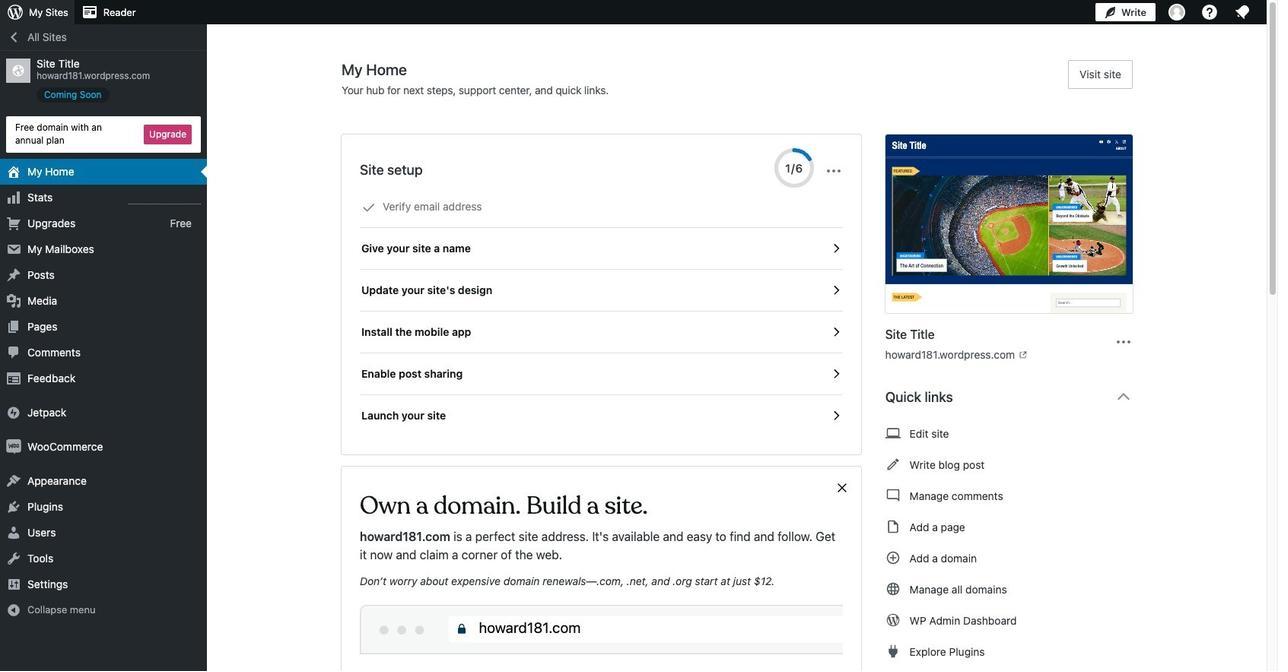 Task type: describe. For each thing, give the bounding box(es) containing it.
manage your notifications image
[[1234, 3, 1252, 21]]

1 img image from the top
[[6, 405, 21, 421]]

2 img image from the top
[[6, 440, 21, 455]]

mode_comment image
[[886, 487, 901, 505]]

dismiss settings image
[[825, 162, 843, 180]]

3 task enabled image from the top
[[829, 368, 843, 381]]

edit image
[[886, 456, 901, 474]]



Task type: locate. For each thing, give the bounding box(es) containing it.
0 vertical spatial img image
[[6, 405, 21, 421]]

main content
[[342, 60, 1145, 672]]

dismiss domain name promotion image
[[835, 479, 849, 498]]

my profile image
[[1169, 4, 1186, 21]]

1 task enabled image from the top
[[829, 284, 843, 298]]

4 task enabled image from the top
[[829, 409, 843, 423]]

laptop image
[[886, 425, 901, 443]]

2 task enabled image from the top
[[829, 326, 843, 339]]

task enabled image
[[829, 284, 843, 298], [829, 326, 843, 339], [829, 368, 843, 381], [829, 409, 843, 423]]

task enabled image
[[829, 242, 843, 256]]

help image
[[1201, 3, 1219, 21]]

1 vertical spatial img image
[[6, 440, 21, 455]]

insert_drive_file image
[[886, 518, 901, 537]]

more options for site site title image
[[1115, 333, 1133, 351]]

launchpad checklist element
[[360, 186, 843, 437]]

img image
[[6, 405, 21, 421], [6, 440, 21, 455]]

highest hourly views 0 image
[[129, 195, 201, 204]]

progress bar
[[774, 148, 814, 188]]



Task type: vqa. For each thing, say whether or not it's contained in the screenshot.
third Task enabled image from the bottom
yes



